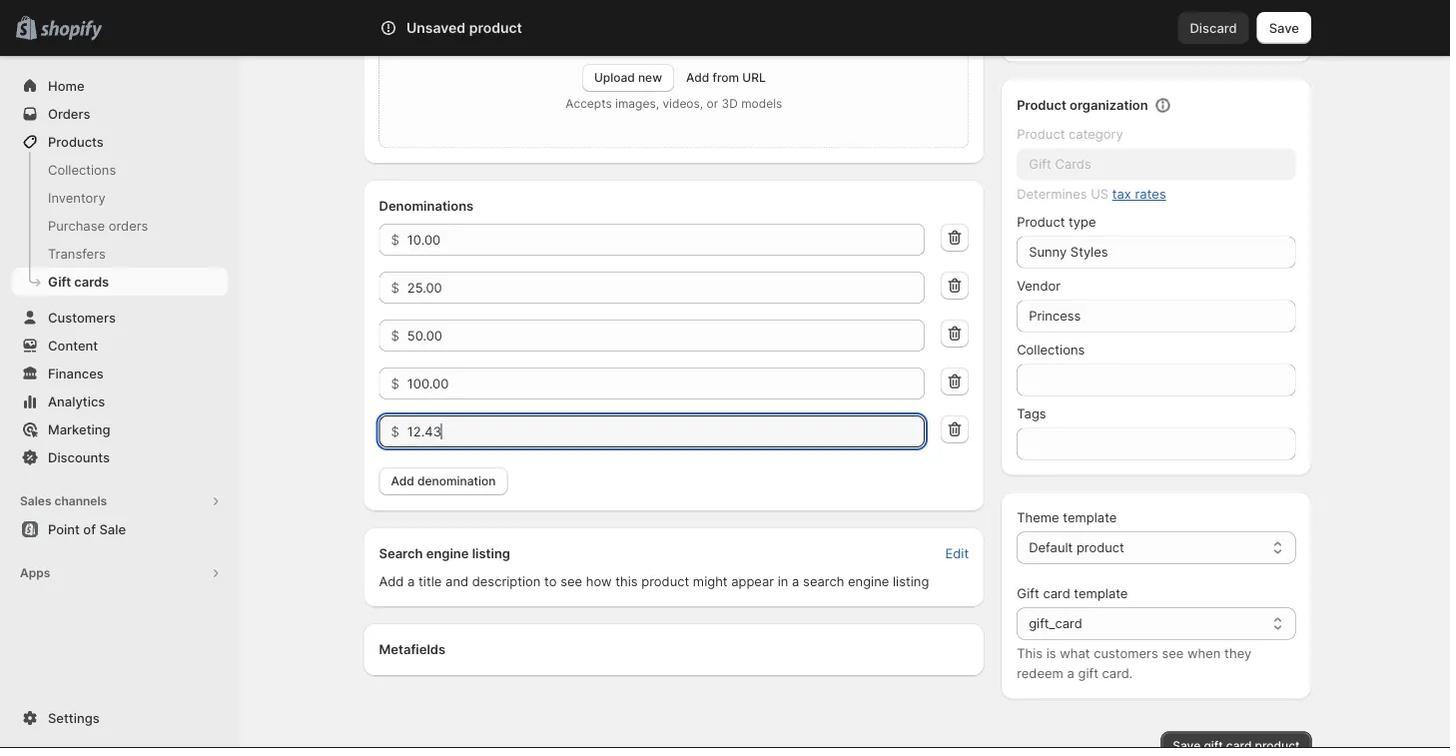 Task type: locate. For each thing, give the bounding box(es) containing it.
0 horizontal spatial see
[[561, 573, 583, 589]]

vendor
[[1017, 278, 1061, 294]]

tags
[[1017, 406, 1047, 422]]

Vendor text field
[[1017, 300, 1296, 332]]

Product category text field
[[1017, 148, 1296, 180]]

sales channels
[[20, 494, 107, 509]]

1 vertical spatial product
[[1017, 126, 1065, 142]]

gift for gift cards
[[48, 274, 71, 289]]

and
[[1160, 20, 1183, 36], [446, 573, 469, 589]]

0 horizontal spatial gift
[[48, 274, 71, 289]]

0 vertical spatial engine
[[426, 546, 469, 561]]

3 $ text field from the top
[[407, 416, 925, 448]]

or
[[707, 96, 719, 111]]

1 vertical spatial gift
[[1017, 586, 1040, 601]]

add a title and description to see how this product might appear in a search engine listing
[[379, 573, 930, 589]]

2 $ text field from the top
[[407, 272, 925, 304]]

purchase orders link
[[12, 212, 228, 240]]

see
[[561, 573, 583, 589], [1162, 646, 1184, 661]]

type
[[1069, 214, 1097, 230]]

settings
[[48, 710, 100, 726]]

search engine listing
[[379, 546, 511, 561]]

1 horizontal spatial gift
[[1017, 586, 1040, 601]]

and right korea,
[[1160, 20, 1183, 36]]

theme
[[1017, 510, 1060, 526]]

$
[[391, 232, 399, 247], [391, 280, 399, 295], [391, 328, 399, 343], [391, 376, 399, 391], [391, 424, 399, 439]]

0 horizontal spatial a
[[408, 573, 415, 589]]

product right unsaved
[[469, 19, 522, 36]]

1 vertical spatial engine
[[848, 573, 890, 589]]

default product
[[1029, 540, 1125, 556]]

$ text field
[[407, 224, 925, 256], [407, 272, 925, 304], [407, 416, 925, 448]]

1 horizontal spatial and
[[1160, 20, 1183, 36]]

point of sale
[[48, 522, 126, 537]]

product for default product
[[1077, 540, 1125, 556]]

1 vertical spatial $ text field
[[407, 368, 925, 400]]

see left when
[[1162, 646, 1184, 661]]

product organization
[[1017, 97, 1149, 113]]

upload
[[594, 70, 635, 85]]

product for product category
[[1017, 126, 1065, 142]]

see right 'to'
[[561, 573, 583, 589]]

1 $ text field from the top
[[407, 320, 925, 352]]

2 $ from the top
[[391, 280, 399, 295]]

of
[[83, 522, 96, 537]]

4 $ from the top
[[391, 376, 399, 391]]

this
[[616, 573, 638, 589]]

2 horizontal spatial a
[[1068, 666, 1075, 681]]

url
[[743, 70, 766, 85]]

inventory link
[[12, 184, 228, 212]]

2 vertical spatial $ text field
[[407, 416, 925, 448]]

discounts
[[48, 450, 110, 465]]

3d
[[722, 96, 738, 111]]

1 vertical spatial product
[[1077, 540, 1125, 556]]

0 vertical spatial and
[[1160, 20, 1183, 36]]

category
[[1069, 126, 1124, 142]]

1 vertical spatial collections
[[1017, 342, 1085, 358]]

1 $ from the top
[[391, 232, 399, 247]]

add left denomination on the bottom left of the page
[[391, 474, 414, 489]]

0 horizontal spatial search
[[379, 546, 423, 561]]

images,
[[616, 96, 659, 111]]

apps
[[20, 566, 50, 580]]

2 vertical spatial add
[[379, 573, 404, 589]]

engine right search
[[848, 573, 890, 589]]

search button
[[428, 12, 1008, 44]]

search
[[461, 20, 503, 35], [379, 546, 423, 561]]

transfers link
[[12, 240, 228, 268]]

template right card
[[1074, 586, 1128, 601]]

template up default product
[[1063, 510, 1117, 526]]

0 vertical spatial see
[[561, 573, 583, 589]]

gift left cards
[[48, 274, 71, 289]]

1 vertical spatial and
[[446, 573, 469, 589]]

Tags text field
[[1017, 428, 1296, 460]]

settings link
[[12, 704, 228, 732]]

2 horizontal spatial product
[[1077, 540, 1125, 556]]

metafields
[[379, 641, 446, 657]]

home
[[48, 78, 85, 93]]

a left gift
[[1068, 666, 1075, 681]]

3 $ from the top
[[391, 328, 399, 343]]

engine
[[426, 546, 469, 561], [848, 573, 890, 589]]

cards
[[74, 274, 109, 289]]

1 vertical spatial see
[[1162, 646, 1184, 661]]

0 horizontal spatial collections
[[48, 162, 116, 177]]

sales channels button
[[12, 488, 228, 516]]

gift cards link
[[12, 268, 228, 296]]

1 vertical spatial listing
[[893, 573, 930, 589]]

from
[[713, 70, 740, 85]]

0 vertical spatial $ text field
[[407, 320, 925, 352]]

tax
[[1113, 186, 1132, 202]]

2 vertical spatial product
[[1017, 214, 1065, 230]]

gift for gift card template
[[1017, 586, 1040, 601]]

finances
[[48, 366, 104, 381]]

upload new button
[[582, 64, 674, 92]]

add inside button
[[391, 474, 414, 489]]

discard
[[1190, 20, 1238, 35]]

1 horizontal spatial engine
[[848, 573, 890, 589]]

0 horizontal spatial product
[[469, 19, 522, 36]]

determines us tax rates
[[1017, 186, 1167, 202]]

template
[[1063, 510, 1117, 526], [1074, 586, 1128, 601]]

3 product from the top
[[1017, 214, 1065, 230]]

save button
[[1258, 12, 1312, 44]]

product category
[[1017, 126, 1124, 142]]

gift left card
[[1017, 586, 1040, 601]]

product right this
[[642, 573, 690, 589]]

marketing link
[[12, 416, 228, 444]]

2 product from the top
[[1017, 126, 1065, 142]]

and right title
[[446, 573, 469, 589]]

0 horizontal spatial listing
[[472, 546, 511, 561]]

5 $ from the top
[[391, 424, 399, 439]]

denominations
[[379, 198, 474, 213]]

a right 'in'
[[792, 573, 800, 589]]

1 horizontal spatial search
[[461, 20, 503, 35]]

tax rates link
[[1113, 186, 1167, 202]]

search inside button
[[461, 20, 503, 35]]

2 vertical spatial product
[[642, 573, 690, 589]]

1 vertical spatial $ text field
[[407, 272, 925, 304]]

1 horizontal spatial see
[[1162, 646, 1184, 661]]

they
[[1225, 646, 1252, 661]]

a left title
[[408, 573, 415, 589]]

$ text field
[[407, 320, 925, 352], [407, 368, 925, 400]]

orders
[[48, 106, 90, 121]]

discounts link
[[12, 444, 228, 472]]

shopify image
[[40, 20, 102, 40]]

is
[[1047, 646, 1057, 661]]

product down 'theme template'
[[1077, 540, 1125, 556]]

international,
[[1033, 20, 1113, 36]]

0 vertical spatial gift
[[48, 274, 71, 289]]

listing right search
[[893, 573, 930, 589]]

collections down 'vendor'
[[1017, 342, 1085, 358]]

product down product organization
[[1017, 126, 1065, 142]]

add left title
[[379, 573, 404, 589]]

customers
[[1094, 646, 1159, 661]]

$ for 1st $ text box
[[391, 328, 399, 343]]

0 vertical spatial product
[[469, 19, 522, 36]]

korea,
[[1117, 20, 1156, 36]]

theme template
[[1017, 510, 1117, 526]]

1 horizontal spatial listing
[[893, 573, 930, 589]]

inventory
[[48, 190, 106, 205]]

how
[[586, 573, 612, 589]]

0 horizontal spatial and
[[446, 573, 469, 589]]

Collections text field
[[1017, 364, 1296, 396]]

collections up inventory
[[48, 162, 116, 177]]

1 $ text field from the top
[[407, 224, 925, 256]]

gift_card
[[1029, 616, 1083, 631]]

product up 'product category'
[[1017, 97, 1067, 113]]

engine up title
[[426, 546, 469, 561]]

edit button
[[934, 540, 981, 567]]

unsaved product
[[407, 19, 522, 36]]

save
[[1270, 20, 1300, 35]]

gift cards
[[48, 274, 109, 289]]

determines
[[1017, 186, 1088, 202]]

add
[[686, 70, 710, 85], [391, 474, 414, 489], [379, 573, 404, 589]]

0 vertical spatial search
[[461, 20, 503, 35]]

add for add from url
[[686, 70, 710, 85]]

product down determines
[[1017, 214, 1065, 230]]

states
[[1230, 20, 1270, 36]]

analytics
[[48, 394, 105, 409]]

listing up description at the left
[[472, 546, 511, 561]]

1 product from the top
[[1017, 97, 1067, 113]]

1 vertical spatial template
[[1074, 586, 1128, 601]]

0 vertical spatial add
[[686, 70, 710, 85]]

0 vertical spatial collections
[[48, 162, 116, 177]]

0 vertical spatial product
[[1017, 97, 1067, 113]]

product for product organization
[[1017, 97, 1067, 113]]

1 vertical spatial add
[[391, 474, 414, 489]]

0 vertical spatial $ text field
[[407, 224, 925, 256]]

add left from
[[686, 70, 710, 85]]

in
[[778, 573, 789, 589]]

1 vertical spatial search
[[379, 546, 423, 561]]

content
[[48, 338, 98, 353]]



Task type: describe. For each thing, give the bounding box(es) containing it.
what
[[1060, 646, 1091, 661]]

1 horizontal spatial collections
[[1017, 342, 1085, 358]]

purchase
[[48, 218, 105, 233]]

title
[[419, 573, 442, 589]]

upload new
[[594, 70, 662, 85]]

0 vertical spatial template
[[1063, 510, 1117, 526]]

point of sale button
[[0, 516, 240, 544]]

to
[[545, 573, 557, 589]]

default
[[1029, 540, 1073, 556]]

product for product type
[[1017, 214, 1065, 230]]

sale
[[99, 522, 126, 537]]

apps button
[[12, 560, 228, 587]]

marketing
[[48, 422, 110, 437]]

2 $ text field from the top
[[407, 368, 925, 400]]

card
[[1043, 586, 1071, 601]]

videos,
[[663, 96, 704, 111]]

finances link
[[12, 360, 228, 388]]

orders link
[[12, 100, 228, 128]]

add denomination
[[391, 474, 496, 489]]

home link
[[12, 72, 228, 100]]

product for unsaved product
[[469, 19, 522, 36]]

$ for 2nd $ text field from the bottom
[[391, 280, 399, 295]]

Product type text field
[[1017, 236, 1296, 268]]

might
[[693, 573, 728, 589]]

0 horizontal spatial engine
[[426, 546, 469, 561]]

point
[[48, 522, 80, 537]]

add for add denomination
[[391, 474, 414, 489]]

rates
[[1135, 186, 1167, 202]]

description
[[472, 573, 541, 589]]

appear
[[732, 573, 774, 589]]

0 vertical spatial listing
[[472, 546, 511, 561]]

denomination
[[418, 474, 496, 489]]

see inside "this is what customers see when they redeem a gift card."
[[1162, 646, 1184, 661]]

a inside "this is what customers see when they redeem a gift card."
[[1068, 666, 1075, 681]]

search
[[803, 573, 845, 589]]

add from url
[[686, 70, 766, 85]]

edit
[[946, 546, 969, 561]]

add denomination button
[[379, 468, 508, 496]]

$ for 1st $ text field from the top of the page
[[391, 232, 399, 247]]

channels
[[54, 494, 107, 509]]

$ for 2nd $ text box from the top of the page
[[391, 376, 399, 391]]

international, korea, and united states
[[1033, 20, 1270, 36]]

1 horizontal spatial product
[[642, 573, 690, 589]]

this
[[1017, 646, 1043, 661]]

orders
[[109, 218, 148, 233]]

add for add a title and description to see how this product might appear in a search engine listing
[[379, 573, 404, 589]]

united
[[1186, 20, 1227, 36]]

discard button
[[1178, 12, 1250, 44]]

card.
[[1103, 666, 1133, 681]]

customers link
[[12, 304, 228, 332]]

unsaved
[[407, 19, 466, 36]]

search for search
[[461, 20, 503, 35]]

$ for first $ text field from the bottom of the page
[[391, 424, 399, 439]]

collections inside "link"
[[48, 162, 116, 177]]

redeem
[[1017, 666, 1064, 681]]

customers
[[48, 310, 116, 325]]

sales
[[20, 494, 51, 509]]

1 horizontal spatial a
[[792, 573, 800, 589]]

collections link
[[12, 156, 228, 184]]

transfers
[[48, 246, 106, 261]]

accepts
[[566, 96, 612, 111]]

point of sale link
[[12, 516, 228, 544]]

product type
[[1017, 214, 1097, 230]]

gift
[[1079, 666, 1099, 681]]

models
[[742, 96, 783, 111]]

products
[[48, 134, 104, 149]]

this is what customers see when they redeem a gift card.
[[1017, 646, 1252, 681]]

content link
[[12, 332, 228, 360]]

new
[[638, 70, 662, 85]]

search for search engine listing
[[379, 546, 423, 561]]

us
[[1091, 186, 1109, 202]]

organization
[[1070, 97, 1149, 113]]



Task type: vqa. For each thing, say whether or not it's contained in the screenshot.
the Search products text field
no



